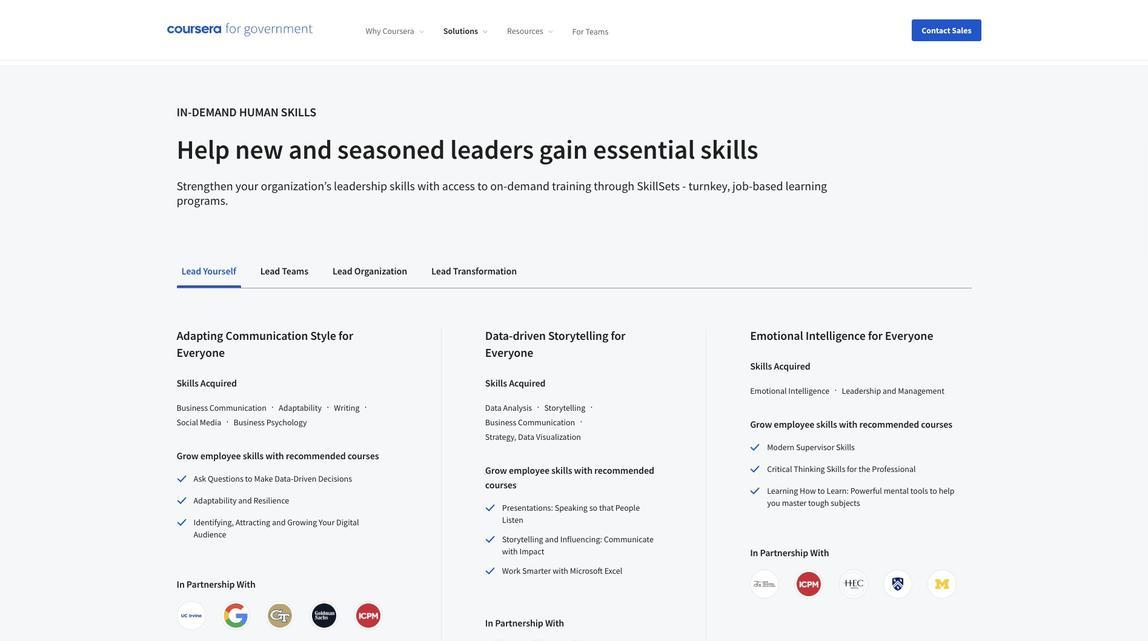 Task type: locate. For each thing, give the bounding box(es) containing it.
2 horizontal spatial with
[[810, 547, 829, 559]]

storytelling inside the storytelling and influencing: communicate with impact
[[502, 534, 543, 545]]

business up strategy,
[[485, 417, 516, 428]]

0 horizontal spatial data-
[[275, 473, 294, 484]]

-
[[682, 178, 686, 193]]

data inside storytelling business communication strategy, data visualization
[[518, 431, 534, 442]]

courses down management
[[921, 418, 953, 430]]

0 horizontal spatial partnership
[[187, 578, 235, 590]]

lead inside "button"
[[333, 265, 352, 277]]

2 vertical spatial grow
[[485, 464, 507, 476]]

adaptability and resilience
[[194, 495, 289, 506]]

and
[[289, 133, 332, 166], [883, 385, 896, 396], [238, 495, 252, 506], [272, 517, 286, 528], [545, 534, 559, 545]]

teams inside 'button'
[[282, 265, 308, 277]]

1 horizontal spatial with
[[545, 617, 564, 629]]

2 vertical spatial storytelling
[[502, 534, 543, 545]]

2 vertical spatial courses
[[485, 479, 517, 491]]

communication up media
[[210, 402, 266, 413]]

in partnership with up google leader logo at bottom
[[177, 578, 256, 590]]

lead left organization
[[333, 265, 352, 277]]

1 vertical spatial with
[[237, 578, 256, 590]]

employee for adapting communication style for everyone
[[200, 450, 241, 462]]

storytelling up visualization
[[544, 402, 585, 413]]

solutions
[[443, 26, 478, 36]]

2 vertical spatial in
[[485, 617, 493, 629]]

help
[[939, 485, 955, 496]]

lead transformation button
[[427, 256, 522, 285]]

0 horizontal spatial in partnership with
[[177, 578, 256, 590]]

and right leadership
[[883, 385, 896, 396]]

leadership and management
[[842, 385, 945, 396]]

1 horizontal spatial grow employee skills with recommended courses
[[485, 464, 654, 491]]

digital
[[336, 517, 359, 528]]

lead for lead transformation
[[431, 265, 451, 277]]

institute of certified professional managers image
[[356, 603, 381, 628]]

for for skills
[[847, 464, 857, 474]]

grow employee skills with recommended courses for intelligence
[[750, 418, 953, 430]]

work smarter with microsoft excel
[[502, 565, 622, 576]]

with
[[417, 178, 440, 193], [839, 418, 858, 430], [266, 450, 284, 462], [574, 464, 593, 476], [502, 546, 518, 557], [553, 565, 568, 576]]

1 vertical spatial teams
[[282, 265, 308, 277]]

0 vertical spatial recommended
[[859, 418, 919, 430]]

impact
[[520, 546, 544, 557]]

storytelling right driven
[[548, 328, 608, 343]]

with up google leader logo at bottom
[[237, 578, 256, 590]]

based
[[753, 178, 783, 193]]

new
[[235, 133, 283, 166]]

everyone down adapting
[[177, 345, 225, 360]]

courses inside grow employee skills with recommended courses
[[485, 479, 517, 491]]

employee for emotional intelligence for everyone
[[774, 418, 814, 430]]

business for business communication
[[177, 402, 208, 413]]

1 horizontal spatial data-
[[485, 328, 513, 343]]

with up so
[[574, 464, 593, 476]]

1 vertical spatial data
[[518, 431, 534, 442]]

emotional intelligence
[[750, 385, 830, 396]]

data right strategy,
[[518, 431, 534, 442]]

0 horizontal spatial everyone
[[177, 345, 225, 360]]

0 vertical spatial data
[[485, 402, 502, 413]]

rice university image
[[886, 572, 910, 596]]

skills down seasoned
[[390, 178, 415, 193]]

1 vertical spatial courses
[[348, 450, 379, 462]]

storytelling up "impact"
[[502, 534, 543, 545]]

skills up emotional intelligence
[[750, 360, 772, 372]]

0 horizontal spatial teams
[[282, 265, 308, 277]]

1 vertical spatial data-
[[275, 473, 294, 484]]

0 horizontal spatial adaptability
[[194, 495, 237, 506]]

presentations:
[[502, 502, 553, 513]]

media
[[200, 417, 221, 428]]

identifying,
[[194, 517, 234, 528]]

skills inside grow employee skills with recommended courses
[[551, 464, 572, 476]]

lead right the yourself
[[260, 265, 280, 277]]

storytelling inside storytelling business communication strategy, data visualization
[[544, 402, 585, 413]]

skills up critical thinking skills for the professional
[[836, 442, 855, 453]]

everyone down driven
[[485, 345, 533, 360]]

courses for emotional intelligence for everyone
[[921, 418, 953, 430]]

0 horizontal spatial recommended
[[286, 450, 346, 462]]

access
[[442, 178, 475, 193]]

0 vertical spatial emotional
[[750, 328, 803, 343]]

lead teams
[[260, 265, 308, 277]]

programs.
[[177, 193, 228, 208]]

to left 'on-' at the top of page
[[477, 178, 488, 193]]

smarter
[[522, 565, 551, 576]]

with inside the strengthen your organization's leadership skills with access to on-demand training through skillsets - turnkey, job-based learning programs.
[[417, 178, 440, 193]]

communicate
[[604, 534, 654, 545]]

in partnership with for emotional intelligence for everyone
[[750, 547, 829, 559]]

2 vertical spatial with
[[545, 617, 564, 629]]

grow up ask
[[177, 450, 199, 462]]

growing
[[287, 517, 317, 528]]

management
[[898, 385, 945, 396]]

business down business communication
[[234, 417, 265, 428]]

yourself
[[203, 265, 236, 277]]

with inside the storytelling and influencing: communicate with impact
[[502, 546, 518, 557]]

0 horizontal spatial business
[[177, 402, 208, 413]]

skills up supervisor
[[816, 418, 837, 430]]

adaptability up identifying,
[[194, 495, 237, 506]]

and down resilience
[[272, 517, 286, 528]]

emotional up emotional intelligence
[[750, 328, 803, 343]]

for for style
[[339, 328, 353, 343]]

driven
[[513, 328, 546, 343]]

demand
[[507, 178, 550, 193]]

employee up "questions"
[[200, 450, 241, 462]]

0 horizontal spatial in
[[177, 578, 185, 590]]

communication left style
[[226, 328, 308, 343]]

1 vertical spatial communication
[[210, 402, 266, 413]]

with right "smarter"
[[553, 565, 568, 576]]

acquired
[[774, 360, 810, 372], [200, 377, 237, 389], [509, 377, 546, 389]]

business up social
[[177, 402, 208, 413]]

1 horizontal spatial everyone
[[485, 345, 533, 360]]

1 vertical spatial partnership
[[187, 578, 235, 590]]

0 vertical spatial in partnership with
[[750, 547, 829, 559]]

acquired for data-
[[509, 377, 546, 389]]

skills acquired for adapting communication style for everyone
[[177, 377, 237, 389]]

in partnership with for data-driven storytelling for everyone
[[485, 617, 564, 629]]

organization's
[[261, 178, 331, 193]]

2 emotional from the top
[[750, 385, 787, 396]]

with up institute of certified professional managers icon
[[810, 547, 829, 559]]

1 vertical spatial intelligence
[[788, 385, 830, 396]]

skills acquired for data-driven storytelling for everyone
[[485, 377, 546, 389]]

why coursera
[[366, 26, 414, 36]]

communication inside 'adapting communication style for everyone'
[[226, 328, 308, 343]]

coursera for government image
[[167, 23, 312, 37]]

0 vertical spatial communication
[[226, 328, 308, 343]]

1 horizontal spatial recommended
[[594, 464, 654, 476]]

courses up decisions
[[348, 450, 379, 462]]

0 vertical spatial teams
[[586, 26, 609, 36]]

data
[[485, 402, 502, 413], [518, 431, 534, 442]]

courses for data-driven storytelling for everyone
[[485, 479, 517, 491]]

modern
[[767, 442, 794, 453]]

partnership down work
[[495, 617, 543, 629]]

help
[[177, 133, 230, 166]]

with up work
[[502, 546, 518, 557]]

skills down visualization
[[551, 464, 572, 476]]

turnkey,
[[689, 178, 730, 193]]

recommended inside grow employee skills with recommended courses
[[594, 464, 654, 476]]

0 horizontal spatial employee
[[200, 450, 241, 462]]

0 vertical spatial in
[[750, 547, 758, 559]]

0 horizontal spatial data
[[485, 402, 502, 413]]

in partnership with
[[750, 547, 829, 559], [177, 578, 256, 590], [485, 617, 564, 629]]

2 horizontal spatial partnership
[[760, 547, 808, 559]]

for inside data-driven storytelling for everyone
[[611, 328, 626, 343]]

in partnership with up institute of certified professional managers icon
[[750, 547, 829, 559]]

and left influencing:
[[545, 534, 559, 545]]

0 vertical spatial with
[[810, 547, 829, 559]]

recommended up people
[[594, 464, 654, 476]]

1 horizontal spatial employee
[[509, 464, 549, 476]]

deep teaching solutions image
[[753, 572, 777, 596]]

so
[[589, 502, 597, 513]]

skills
[[700, 133, 758, 166], [390, 178, 415, 193], [816, 418, 837, 430], [243, 450, 264, 462], [551, 464, 572, 476]]

grow up modern
[[750, 418, 772, 430]]

lead
[[181, 265, 201, 277], [260, 265, 280, 277], [333, 265, 352, 277], [431, 265, 451, 277]]

0 horizontal spatial grow
[[177, 450, 199, 462]]

lead left transformation in the left of the page
[[431, 265, 451, 277]]

0 horizontal spatial skills acquired
[[177, 377, 237, 389]]

with down work smarter with microsoft excel
[[545, 617, 564, 629]]

that
[[599, 502, 614, 513]]

storytelling inside data-driven storytelling for everyone
[[548, 328, 608, 343]]

0 vertical spatial grow employee skills with recommended courses
[[750, 418, 953, 430]]

adaptability up the psychology
[[279, 402, 322, 413]]

to up tough
[[818, 485, 825, 496]]

teams
[[586, 26, 609, 36], [282, 265, 308, 277]]

partnership up university of california irvine course logo at the bottom of the page
[[187, 578, 235, 590]]

grow employee skills with recommended courses up ask questions to make data-driven decisions
[[177, 450, 379, 462]]

1 horizontal spatial skills acquired
[[485, 377, 546, 389]]

adaptability for adaptability and resilience
[[194, 495, 237, 506]]

and inside the storytelling and influencing: communicate with impact
[[545, 534, 559, 545]]

skills right human
[[281, 104, 316, 119]]

2 horizontal spatial in
[[750, 547, 758, 559]]

0 vertical spatial courses
[[921, 418, 953, 430]]

for for storytelling
[[611, 328, 626, 343]]

recommended up driven
[[286, 450, 346, 462]]

storytelling and influencing: communicate with impact
[[502, 534, 654, 557]]

master
[[782, 497, 807, 508]]

lead inside 'button'
[[260, 265, 280, 277]]

communication inside storytelling business communication strategy, data visualization
[[518, 417, 575, 428]]

and inside identifying, attracting and growing your digital audience
[[272, 517, 286, 528]]

0 vertical spatial grow
[[750, 418, 772, 430]]

skills acquired up analysis
[[485, 377, 546, 389]]

university of michigan image
[[930, 572, 954, 596]]

2 horizontal spatial skills acquired
[[750, 360, 810, 372]]

learn:
[[827, 485, 849, 496]]

analysis
[[503, 402, 532, 413]]

in for adapting communication style for everyone
[[177, 578, 185, 590]]

1 vertical spatial adaptability
[[194, 495, 237, 506]]

skills acquired
[[750, 360, 810, 372], [177, 377, 237, 389], [485, 377, 546, 389]]

ask
[[194, 473, 206, 484]]

grow down strategy,
[[485, 464, 507, 476]]

2 vertical spatial employee
[[509, 464, 549, 476]]

grow employee skills with recommended courses down leadership
[[750, 418, 953, 430]]

1 horizontal spatial acquired
[[509, 377, 546, 389]]

gain
[[539, 133, 588, 166]]

resilience
[[254, 495, 289, 506]]

tough
[[808, 497, 829, 508]]

why coursera link
[[366, 26, 424, 36]]

data- inside data-driven storytelling for everyone
[[485, 328, 513, 343]]

critical
[[767, 464, 792, 474]]

writing
[[334, 402, 360, 413]]

skills up learn:
[[827, 464, 845, 474]]

data left analysis
[[485, 402, 502, 413]]

courses up "presentations:"
[[485, 479, 517, 491]]

through
[[594, 178, 634, 193]]

1 horizontal spatial adaptability
[[279, 402, 322, 413]]

with left access
[[417, 178, 440, 193]]

1 horizontal spatial teams
[[586, 26, 609, 36]]

help new and seasoned leaders gain essential skills
[[177, 133, 758, 166]]

0 vertical spatial adaptability
[[279, 402, 322, 413]]

acquired up analysis
[[509, 377, 546, 389]]

grow employee skills with recommended courses up speaking
[[485, 464, 654, 491]]

1 vertical spatial grow
[[177, 450, 199, 462]]

0 vertical spatial storytelling
[[548, 328, 608, 343]]

in partnership with down "smarter"
[[485, 617, 564, 629]]

grow
[[750, 418, 772, 430], [177, 450, 199, 462], [485, 464, 507, 476]]

skills acquired up emotional intelligence
[[750, 360, 810, 372]]

and up 'attracting'
[[238, 495, 252, 506]]

2 vertical spatial in partnership with
[[485, 617, 564, 629]]

2 horizontal spatial grow
[[750, 418, 772, 430]]

resources link
[[507, 26, 553, 36]]

2 horizontal spatial recommended
[[859, 418, 919, 430]]

1 horizontal spatial in partnership with
[[485, 617, 564, 629]]

acquired up business communication
[[200, 377, 237, 389]]

1 vertical spatial emotional
[[750, 385, 787, 396]]

0 horizontal spatial courses
[[348, 450, 379, 462]]

1 horizontal spatial grow
[[485, 464, 507, 476]]

everyone inside data-driven storytelling for everyone
[[485, 345, 533, 360]]

1 horizontal spatial courses
[[485, 479, 517, 491]]

0 horizontal spatial grow employee skills with recommended courses
[[177, 450, 379, 462]]

questions
[[208, 473, 243, 484]]

partnership
[[760, 547, 808, 559], [187, 578, 235, 590], [495, 617, 543, 629]]

2 vertical spatial recommended
[[594, 464, 654, 476]]

emotional for emotional intelligence
[[750, 385, 787, 396]]

your
[[235, 178, 258, 193]]

adapting
[[177, 328, 223, 343]]

in for emotional intelligence for everyone
[[750, 547, 758, 559]]

employee up "presentations:"
[[509, 464, 549, 476]]

1 horizontal spatial partnership
[[495, 617, 543, 629]]

employee up modern
[[774, 418, 814, 430]]

1 vertical spatial grow employee skills with recommended courses
[[177, 450, 379, 462]]

mental
[[884, 485, 909, 496]]

grow employee skills with recommended courses for driven
[[485, 464, 654, 491]]

communication
[[226, 328, 308, 343], [210, 402, 266, 413], [518, 417, 575, 428]]

identifying, attracting and growing your digital audience
[[194, 517, 359, 540]]

2 horizontal spatial grow employee skills with recommended courses
[[750, 418, 953, 430]]

0 vertical spatial data-
[[485, 328, 513, 343]]

intelligence for emotional intelligence
[[788, 385, 830, 396]]

emotional up modern
[[750, 385, 787, 396]]

courses
[[921, 418, 953, 430], [348, 450, 379, 462], [485, 479, 517, 491]]

lead left the yourself
[[181, 265, 201, 277]]

2 horizontal spatial in partnership with
[[750, 547, 829, 559]]

google leader logo image
[[223, 603, 248, 628]]

everyone up management
[[885, 328, 933, 343]]

with
[[810, 547, 829, 559], [237, 578, 256, 590], [545, 617, 564, 629]]

storytelling
[[548, 328, 608, 343], [544, 402, 585, 413], [502, 534, 543, 545]]

with up ask questions to make data-driven decisions
[[266, 450, 284, 462]]

1 horizontal spatial data
[[518, 431, 534, 442]]

1 vertical spatial in partnership with
[[177, 578, 256, 590]]

4 lead from the left
[[431, 265, 451, 277]]

communication up visualization
[[518, 417, 575, 428]]

intelligence for emotional intelligence for everyone
[[806, 328, 866, 343]]

1 horizontal spatial business
[[234, 417, 265, 428]]

skills for data-driven storytelling for everyone
[[551, 464, 572, 476]]

1 vertical spatial employee
[[200, 450, 241, 462]]

1 lead from the left
[[181, 265, 201, 277]]

partnership up the deep teaching solutions image
[[760, 547, 808, 559]]

0 vertical spatial employee
[[774, 418, 814, 430]]

1 horizontal spatial in
[[485, 617, 493, 629]]

1 vertical spatial storytelling
[[544, 402, 585, 413]]

3 lead from the left
[[333, 265, 352, 277]]

demand
[[192, 104, 237, 119]]

skills acquired up business communication
[[177, 377, 237, 389]]

2 vertical spatial grow employee skills with recommended courses
[[485, 464, 654, 491]]

1 emotional from the top
[[750, 328, 803, 343]]

0 horizontal spatial with
[[237, 578, 256, 590]]

2 horizontal spatial employee
[[774, 418, 814, 430]]

leadership
[[842, 385, 881, 396]]

2 horizontal spatial acquired
[[774, 360, 810, 372]]

skills up data analysis
[[485, 377, 507, 389]]

teams for for teams
[[586, 26, 609, 36]]

employee
[[774, 418, 814, 430], [200, 450, 241, 462], [509, 464, 549, 476]]

0 vertical spatial partnership
[[760, 547, 808, 559]]

acquired up emotional intelligence
[[774, 360, 810, 372]]

2 horizontal spatial courses
[[921, 418, 953, 430]]

emotional for emotional intelligence for everyone
[[750, 328, 803, 343]]

in for data-driven storytelling for everyone
[[485, 617, 493, 629]]

lead yourself
[[181, 265, 236, 277]]

1 vertical spatial recommended
[[286, 450, 346, 462]]

2 lead from the left
[[260, 265, 280, 277]]

with down leadership
[[839, 418, 858, 430]]

skills inside the strengthen your organization's leadership skills with access to on-demand training through skillsets - turnkey, job-based learning programs.
[[390, 178, 415, 193]]

2 vertical spatial partnership
[[495, 617, 543, 629]]

2 horizontal spatial business
[[485, 417, 516, 428]]

1 vertical spatial in
[[177, 578, 185, 590]]

everyone inside 'adapting communication style for everyone'
[[177, 345, 225, 360]]

employee for data-driven storytelling for everyone
[[509, 464, 549, 476]]

for inside 'adapting communication style for everyone'
[[339, 328, 353, 343]]

2 vertical spatial communication
[[518, 417, 575, 428]]

adaptability
[[279, 402, 322, 413], [194, 495, 237, 506]]

grow inside grow employee skills with recommended courses
[[485, 464, 507, 476]]

skills up make
[[243, 450, 264, 462]]

intelligence
[[806, 328, 866, 343], [788, 385, 830, 396]]

data-
[[485, 328, 513, 343], [275, 473, 294, 484]]

0 vertical spatial intelligence
[[806, 328, 866, 343]]

0 horizontal spatial acquired
[[200, 377, 237, 389]]

hec paris logo image
[[841, 572, 866, 596]]

skills for emotional intelligence for everyone
[[816, 418, 837, 430]]

recommended down leadership and management
[[859, 418, 919, 430]]

partnership for emotional intelligence for everyone
[[760, 547, 808, 559]]



Task type: vqa. For each thing, say whether or not it's contained in the screenshot.
Emotional related to Emotional Intelligence
yes



Task type: describe. For each thing, give the bounding box(es) containing it.
to left help
[[930, 485, 937, 496]]

georgia institute of technology image
[[268, 603, 292, 628]]

strategy,
[[485, 431, 516, 442]]

with for adapting communication style for everyone
[[237, 578, 256, 590]]

data analysis
[[485, 402, 532, 413]]

subjects
[[831, 497, 860, 508]]

university of california irvine course logo image
[[179, 603, 203, 628]]

recommended for data-driven storytelling for everyone
[[594, 464, 654, 476]]

with for emotional intelligence for everyone
[[810, 547, 829, 559]]

in-
[[177, 104, 192, 119]]

speaking
[[555, 502, 588, 513]]

resources
[[507, 26, 543, 36]]

visualization
[[536, 431, 581, 442]]

powerful
[[851, 485, 882, 496]]

content tabs tab list
[[177, 256, 972, 288]]

skills acquired for emotional intelligence for everyone
[[750, 360, 810, 372]]

learning
[[767, 485, 798, 496]]

on-
[[490, 178, 507, 193]]

presentations: speaking so that people listen
[[502, 502, 640, 525]]

for teams
[[572, 26, 609, 36]]

skills up social
[[177, 377, 199, 389]]

how
[[800, 485, 816, 496]]

lead for lead organization
[[333, 265, 352, 277]]

job-
[[733, 178, 753, 193]]

and up the organization's
[[289, 133, 332, 166]]

acquired for adapting
[[200, 377, 237, 389]]

why
[[366, 26, 381, 36]]

business psychology
[[234, 417, 307, 428]]

make
[[254, 473, 273, 484]]

ask questions to make data-driven decisions
[[194, 473, 352, 484]]

and for adaptability and resilience
[[238, 495, 252, 506]]

thinking
[[794, 464, 825, 474]]

strengthen
[[177, 178, 233, 193]]

in partnership with for adapting communication style for everyone
[[177, 578, 256, 590]]

everyone for data-driven storytelling for everyone
[[485, 345, 533, 360]]

contact
[[922, 25, 950, 35]]

for
[[572, 26, 584, 36]]

transformation
[[453, 265, 517, 277]]

partnership for adapting communication style for everyone
[[187, 578, 235, 590]]

grow for emotional intelligence for everyone
[[750, 418, 772, 430]]

storytelling business communication strategy, data visualization
[[485, 402, 585, 442]]

adaptability for adaptability
[[279, 402, 322, 413]]

business communication
[[177, 402, 266, 413]]

professional
[[872, 464, 916, 474]]

grow for adapting communication style for everyone
[[177, 450, 199, 462]]

skillsets
[[637, 178, 680, 193]]

attracting
[[236, 517, 270, 528]]

contact sales
[[922, 25, 972, 35]]

recommended for emotional intelligence for everyone
[[859, 418, 919, 430]]

organization
[[354, 265, 407, 277]]

communication for business
[[210, 402, 266, 413]]

writing social media
[[177, 402, 360, 428]]

and for leadership and management
[[883, 385, 896, 396]]

coursera
[[383, 26, 414, 36]]

people
[[615, 502, 640, 513]]

influencing:
[[560, 534, 602, 545]]

human
[[239, 104, 279, 119]]

acquired for emotional
[[774, 360, 810, 372]]

tools
[[911, 485, 928, 496]]

with inside grow employee skills with recommended courses
[[574, 464, 593, 476]]

to inside the strengthen your organization's leadership skills with access to on-demand training through skillsets - turnkey, job-based learning programs.
[[477, 178, 488, 193]]

courses for adapting communication style for everyone
[[348, 450, 379, 462]]

lead yourself tab panel
[[177, 288, 972, 641]]

grow employee skills with recommended courses for communication
[[177, 450, 379, 462]]

lead yourself button
[[177, 256, 241, 285]]

recommended for adapting communication style for everyone
[[286, 450, 346, 462]]

data-driven storytelling for everyone
[[485, 328, 626, 360]]

work
[[502, 565, 521, 576]]

institute of certified professional managers image
[[797, 572, 821, 596]]

critical thinking skills for the professional
[[767, 464, 916, 474]]

strengthen your organization's leadership skills with access to on-demand training through skillsets - turnkey, job-based learning programs.
[[177, 178, 827, 208]]

lead for lead yourself
[[181, 265, 201, 277]]

leadership
[[334, 178, 387, 193]]

excel
[[604, 565, 622, 576]]

your
[[319, 517, 335, 528]]

communication for adapting
[[226, 328, 308, 343]]

modern supervisor skills
[[767, 442, 855, 453]]

microsoft
[[570, 565, 603, 576]]

the
[[859, 464, 870, 474]]

audience
[[194, 529, 226, 540]]

seasoned
[[337, 133, 445, 166]]

to left make
[[245, 473, 252, 484]]

lead transformation
[[431, 265, 517, 277]]

2 horizontal spatial everyone
[[885, 328, 933, 343]]

everyone for adapting communication style for everyone
[[177, 345, 225, 360]]

lead organization
[[333, 265, 407, 277]]

learning how to learn: powerful mental tools to help you master tough subjects
[[767, 485, 955, 508]]

lead for lead teams
[[260, 265, 280, 277]]

in-demand human skills
[[177, 104, 316, 119]]

skills for adapting communication style for everyone
[[243, 450, 264, 462]]

business inside storytelling business communication strategy, data visualization
[[485, 417, 516, 428]]

business for business psychology
[[234, 417, 265, 428]]

listen
[[502, 514, 523, 525]]

with for data-driven storytelling for everyone
[[545, 617, 564, 629]]

teams for lead teams
[[282, 265, 308, 277]]

style
[[310, 328, 336, 343]]

adapting communication style for everyone
[[177, 328, 353, 360]]

partnership for data-driven storytelling for everyone
[[495, 617, 543, 629]]

goldman sachs image
[[312, 603, 336, 628]]

storytelling for influencing:
[[502, 534, 543, 545]]

grow for data-driven storytelling for everyone
[[485, 464, 507, 476]]

essential
[[593, 133, 695, 166]]

supervisor
[[796, 442, 834, 453]]

learning
[[786, 178, 827, 193]]

sales
[[952, 25, 972, 35]]

social
[[177, 417, 198, 428]]

skills up job-
[[700, 133, 758, 166]]

storytelling for communication
[[544, 402, 585, 413]]

emotional intelligence for everyone
[[750, 328, 933, 343]]

lead organization button
[[328, 256, 412, 285]]

and for storytelling and influencing: communicate with impact
[[545, 534, 559, 545]]



